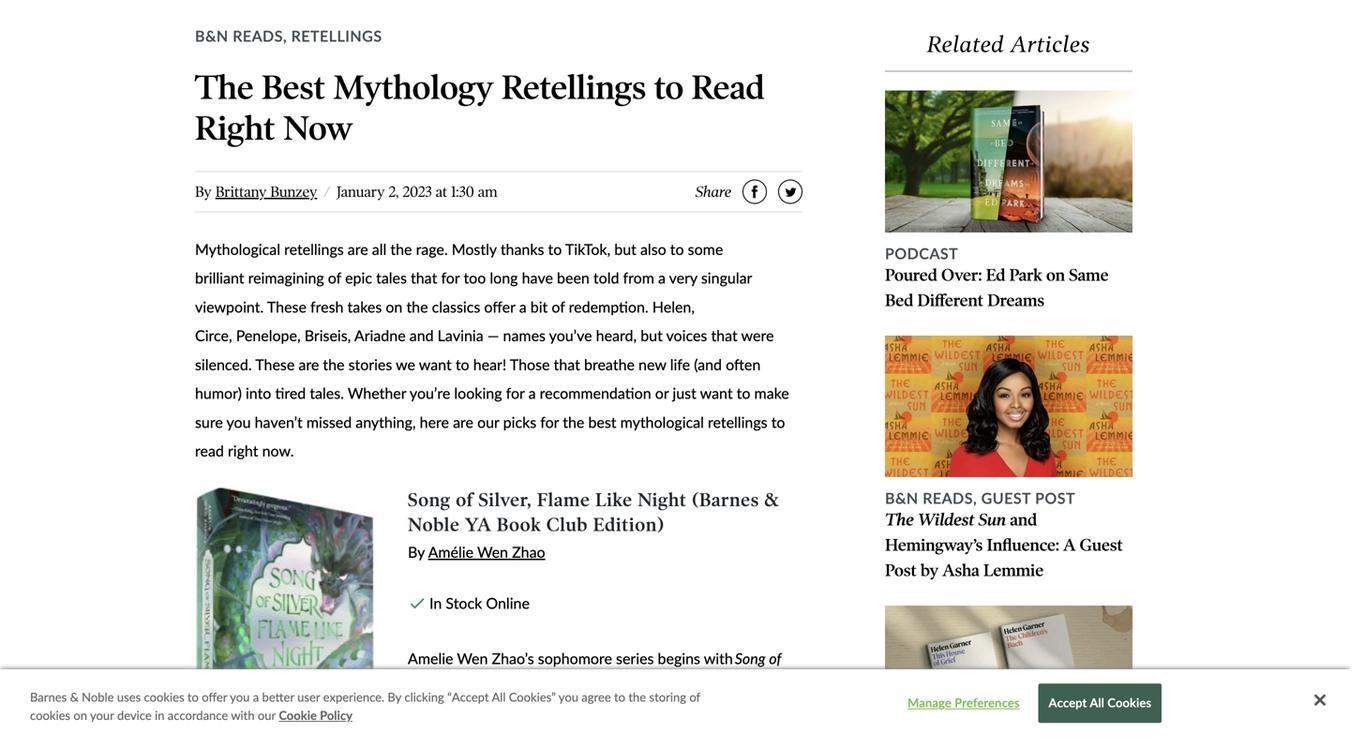 Task type: vqa. For each thing, say whether or not it's contained in the screenshot.
Incentive
no



Task type: locate. For each thing, give the bounding box(es) containing it.
guest inside 'and hemingway's influence: a guest post by asha lemmie'
[[1080, 535, 1123, 555]]

right
[[228, 442, 258, 460]]

flame inside "song of silver, flame like night (barnes & noble ya book club edition) by amélie wen zhao"
[[537, 489, 590, 511]]

noble inside "song of silver, flame like night (barnes & noble ya book club edition) by amélie wen zhao"
[[408, 514, 460, 536]]

fans
[[522, 707, 551, 725]]

guest up sun
[[981, 489, 1031, 507]]

the up hemingway's
[[885, 509, 914, 530]]

by left clicking
[[388, 690, 401, 705]]

night inside "song of silver, flame like night (barnes & noble ya book club edition) by amélie wen zhao"
[[638, 489, 687, 511]]

0 vertical spatial flame
[[537, 489, 590, 511]]

0 horizontal spatial ,
[[283, 27, 287, 45]]

retellings
[[291, 27, 382, 45], [502, 68, 646, 108]]

song inside song of silver, flame like night
[[735, 649, 765, 667]]

0 horizontal spatial by
[[731, 678, 746, 696]]

edition)
[[593, 514, 665, 536]]

like up folklore.
[[489, 678, 513, 696]]

zhao
[[512, 543, 545, 561]]

retellings for ,
[[291, 27, 382, 45]]

0 horizontal spatial are
[[298, 355, 319, 374]]

like inside "song of silver, flame like night (barnes & noble ya book club edition) by amélie wen zhao"
[[595, 489, 633, 511]]

post inside 'and hemingway's influence: a guest post by asha lemmie'
[[885, 560, 917, 581]]

0 horizontal spatial on
[[73, 708, 87, 723]]

with inside barnes & noble uses cookies to offer you a better user experience. by clicking "accept all cookies" you agree to the storing of cookies on your device in accordance with our
[[231, 708, 255, 723]]

the
[[195, 68, 254, 108], [885, 509, 914, 530]]

0 horizontal spatial our
[[258, 708, 276, 723]]

to some
[[670, 240, 723, 258]]

1 horizontal spatial that
[[711, 326, 738, 345]]

1 horizontal spatial flame
[[537, 489, 590, 511]]

inspired
[[675, 678, 727, 696]]

0 vertical spatial by
[[195, 183, 212, 200]]

1 vertical spatial by
[[408, 543, 425, 561]]

are
[[348, 240, 368, 258], [298, 355, 319, 374], [453, 413, 473, 431]]

1 horizontal spatial night
[[638, 489, 687, 511]]

1 vertical spatial song
[[735, 649, 765, 667]]

a left bit
[[519, 298, 527, 316]]

night for song of silver, flame like night
[[517, 678, 551, 696]]

silver, for song of silver, flame like night
[[408, 678, 444, 696]]

by left amélie
[[408, 543, 425, 561]]

(barnes
[[692, 489, 759, 511]]

1 vertical spatial b&n
[[885, 489, 919, 507]]

1 vertical spatial silver,
[[408, 678, 444, 696]]

or
[[655, 384, 669, 402]]

that left were
[[711, 326, 738, 345]]

and inside 'and hemingway's influence: a guest post by asha lemmie'
[[1010, 509, 1037, 530]]

the down tales
[[406, 298, 428, 316]]

are right here
[[453, 413, 473, 431]]

1 vertical spatial retellings
[[708, 413, 767, 431]]

0 horizontal spatial with
[[231, 708, 255, 723]]

song of silver, flame like night (barnes & noble ya book club edition) image
[[195, 488, 375, 734]]

song up ancient
[[735, 649, 765, 667]]

night up edition)
[[638, 489, 687, 511]]

recommendation
[[540, 384, 651, 402]]

1 horizontal spatial like
[[595, 489, 633, 511]]

0 vertical spatial like
[[595, 489, 633, 511]]

like
[[595, 489, 633, 511], [489, 678, 513, 696]]

0 horizontal spatial offer
[[202, 690, 227, 705]]

1 vertical spatial the
[[885, 509, 914, 530]]

song up amélie
[[408, 489, 451, 511]]

1 horizontal spatial post
[[1035, 489, 1075, 507]]

& inside "song of silver, flame like night (barnes & noble ya book club edition) by amélie wen zhao"
[[764, 489, 779, 511]]

with up inspired
[[704, 649, 733, 667]]

1 horizontal spatial song
[[735, 649, 765, 667]]

night
[[638, 489, 687, 511], [517, 678, 551, 696]]

manage preferences
[[908, 695, 1020, 710]]

0 vertical spatial silver,
[[479, 489, 532, 511]]

a down amelie wen zhao's sophomore series begins with
[[559, 678, 566, 696]]

accept
[[1049, 695, 1087, 710]]

by down hemingway's
[[921, 560, 939, 581]]

b&n reads link
[[195, 27, 283, 45]]

1 horizontal spatial offer
[[484, 298, 515, 316]]

of right storing
[[689, 690, 700, 705]]

0 vertical spatial offer
[[484, 298, 515, 316]]

singular
[[701, 269, 752, 287]]

1 horizontal spatial on
[[386, 298, 403, 316]]

0 horizontal spatial you
[[230, 690, 250, 705]]

articles
[[1011, 31, 1090, 58]]

2 vertical spatial are
[[453, 413, 473, 431]]

clicking
[[404, 690, 444, 705]]

are up tired tales.
[[298, 355, 319, 374]]

in
[[155, 708, 165, 723]]

the left storing
[[628, 690, 646, 705]]

1 vertical spatial &
[[70, 690, 79, 705]]

0 horizontal spatial &
[[70, 690, 79, 705]]

all up folklore.
[[492, 690, 506, 705]]

by inside barnes & noble uses cookies to offer you a better user experience. by clicking "accept all cookies" you agree to the storing of cookies on your device in accordance with our
[[388, 690, 401, 705]]

0 vertical spatial noble
[[408, 514, 460, 536]]

by brittany bunzey / january 2, 2023 at 1:30 am
[[195, 183, 497, 200]]

noble up your
[[82, 690, 114, 705]]

1 vertical spatial by
[[731, 678, 746, 696]]

cookies"
[[509, 690, 556, 705]]

1 vertical spatial ,
[[551, 678, 555, 696]]

0 vertical spatial and
[[409, 326, 434, 345]]

by
[[921, 560, 939, 581], [731, 678, 746, 696]]

post down hemingway's
[[885, 560, 917, 581]]

0 horizontal spatial retellings
[[291, 27, 382, 45]]

want right just
[[700, 384, 733, 402]]

sun
[[978, 509, 1006, 530]]

0 horizontal spatial post
[[885, 560, 917, 581]]

0 vertical spatial by
[[921, 560, 939, 581]]

1 horizontal spatial are
[[348, 240, 368, 258]]

the wildest sun
[[885, 509, 1006, 530]]

0 vertical spatial are
[[348, 240, 368, 258]]

epic
[[345, 269, 372, 287]]

1 horizontal spatial with
[[704, 649, 733, 667]]

wen down ya
[[477, 543, 508, 561]]

0 vertical spatial on
[[1046, 265, 1065, 285]]

by inside 'and hemingway's influence: a guest post by asha lemmie'
[[921, 560, 939, 581]]

0 horizontal spatial guest
[[981, 489, 1031, 507]]

0 horizontal spatial for
[[441, 269, 460, 287]]

privacy alert dialog
[[0, 669, 1350, 734]]

of right fans
[[555, 707, 568, 725]]

1 horizontal spatial by
[[921, 560, 939, 581]]

1 horizontal spatial guest
[[1080, 535, 1123, 555]]

ya
[[465, 514, 492, 536]]

noble inside barnes & noble uses cookies to offer you a better user experience. by clicking "accept all cookies" you agree to the storing of cookies on your device in accordance with our
[[82, 690, 114, 705]]

wen up "accept
[[457, 649, 488, 667]]

now.
[[262, 442, 294, 460]]

night for song of silver, flame like night (barnes & noble ya book club edition) by amélie wen zhao
[[638, 489, 687, 511]]

different
[[917, 290, 983, 311]]

picks
[[503, 413, 536, 431]]

mythological retellings are all the rage. mostly thanks to tiktok, but also to some brilliant reimagining of epic tales that for too long have been told from a very singular viewpoint. these fresh takes on the classics offer a bit of redemption. helen, circe, penelope, briseis, ariadne and lavinia — names you've heard, but voices that were silenced. these are the stories we want to hear! those that breathe new life (and often humor) into tired tales. whether you're looking for a recommendation or just want to make sure you haven't missed anything, here are our picks for the best mythological retellings to read right now.
[[195, 240, 789, 460]]

guest right a
[[1080, 535, 1123, 555]]

0 vertical spatial night
[[638, 489, 687, 511]]

all inside button
[[1090, 695, 1104, 710]]

ed
[[986, 265, 1005, 285]]

by left brittany on the left
[[195, 183, 212, 200]]

1 vertical spatial retellings
[[502, 68, 646, 108]]

0 horizontal spatial noble
[[82, 690, 114, 705]]

1 vertical spatial post
[[885, 560, 917, 581]]

and
[[409, 326, 434, 345], [1010, 509, 1037, 530]]

by inside , a thrilling fantasy inspired by ancient chinese folklore. fans of
[[731, 678, 746, 696]]

park
[[1009, 265, 1042, 285]]

to left read
[[654, 68, 684, 108]]

want up 'you're'
[[419, 355, 452, 374]]

0 horizontal spatial by
[[195, 183, 212, 200]]

1 horizontal spatial the
[[885, 509, 914, 530]]

0 horizontal spatial and
[[409, 326, 434, 345]]

for up picks
[[506, 384, 525, 402]]

1 horizontal spatial all
[[1090, 695, 1104, 710]]

a inside barnes & noble uses cookies to offer you a better user experience. by clicking "accept all cookies" you agree to the storing of cookies on your device in accordance with our
[[253, 690, 259, 705]]

you
[[230, 690, 250, 705], [559, 690, 578, 705]]

0 vertical spatial &
[[764, 489, 779, 511]]

night inside song of silver, flame like night
[[517, 678, 551, 696]]

the
[[390, 240, 412, 258], [406, 298, 428, 316], [323, 355, 345, 374], [563, 413, 584, 431], [628, 690, 646, 705]]

fantasy
[[623, 678, 671, 696]]

these up circe, penelope, briseis, ariadne
[[267, 298, 306, 316]]

you left better
[[230, 690, 250, 705]]

0 horizontal spatial silver,
[[408, 678, 444, 696]]

& right barnes
[[70, 690, 79, 705]]

flame up folklore.
[[448, 678, 486, 696]]

experience.
[[323, 690, 384, 705]]

0 horizontal spatial that
[[411, 269, 437, 287]]

silver, inside "song of silver, flame like night (barnes & noble ya book club edition) by amélie wen zhao"
[[479, 489, 532, 511]]

of inside "song of silver, flame like night (barnes & noble ya book club edition) by amélie wen zhao"
[[456, 489, 473, 511]]

for left too
[[441, 269, 460, 287]]

1 vertical spatial night
[[517, 678, 551, 696]]

1 horizontal spatial silver,
[[479, 489, 532, 511]]

that
[[411, 269, 437, 287], [711, 326, 738, 345]]

amelie wen zhao's sophomore series begins with
[[408, 649, 735, 667]]

retellings down /
[[284, 240, 344, 258]]

2 vertical spatial for
[[540, 413, 559, 431]]

like for song of silver, flame like night (barnes & noble ya book club edition) by amélie wen zhao
[[595, 489, 633, 511]]

1 horizontal spatial want
[[700, 384, 733, 402]]

silver, inside song of silver, flame like night
[[408, 678, 444, 696]]

you left agree
[[559, 690, 578, 705]]

, inside , a thrilling fantasy inspired by ancient chinese folklore. fans of
[[551, 678, 555, 696]]

make
[[754, 384, 789, 402]]

our down looking
[[477, 413, 499, 431]]

1 horizontal spatial ,
[[551, 678, 555, 696]]

new
[[639, 355, 666, 374]]

these down circe, penelope, briseis, ariadne
[[255, 355, 295, 374]]

1 horizontal spatial you
[[559, 690, 578, 705]]

and down classics
[[409, 326, 434, 345]]

1 horizontal spatial retellings
[[502, 68, 646, 108]]

to right agree
[[614, 690, 625, 705]]

mythological
[[195, 240, 280, 258]]

0 horizontal spatial all
[[492, 690, 506, 705]]

0 vertical spatial retellings
[[284, 240, 344, 258]]

are left all
[[348, 240, 368, 258]]

2 vertical spatial by
[[388, 690, 401, 705]]

& right (barnes at right
[[764, 489, 779, 511]]

thrilling
[[570, 678, 620, 696]]

&
[[764, 489, 779, 511], [70, 690, 79, 705]]

b&n left reads,
[[885, 489, 919, 507]]

song of silver, flame like night (barnes & noble ya book club edition) by amélie wen zhao
[[408, 489, 779, 561]]

1:30
[[451, 183, 474, 200]]

cookies down barnes
[[30, 708, 70, 723]]

series
[[616, 649, 654, 667]]

cookies up "in"
[[144, 690, 184, 705]]

, down amelie wen zhao's sophomore series begins with
[[551, 678, 555, 696]]

a left better
[[253, 690, 259, 705]]

0 vertical spatial cookies
[[144, 690, 184, 705]]

to left the make at right
[[737, 384, 750, 402]]

told
[[593, 269, 619, 287]]

flame for song of silver, flame like night (barnes & noble ya book club edition) by amélie wen zhao
[[537, 489, 590, 511]]

wildest
[[918, 509, 974, 530]]

0 vertical spatial wen
[[477, 543, 508, 561]]

for right picks
[[540, 413, 559, 431]]

retellings inside the best mythology retellings to read right now
[[502, 68, 646, 108]]

retellings for mythology
[[502, 68, 646, 108]]

accordance
[[168, 708, 228, 723]]

silver, for song of silver, flame like night (barnes & noble ya book club edition) by amélie wen zhao
[[479, 489, 532, 511]]

and up influence:
[[1010, 509, 1037, 530]]

1 vertical spatial and
[[1010, 509, 1037, 530]]

read
[[195, 442, 224, 460]]

storing
[[649, 690, 686, 705]]

0 vertical spatial that
[[411, 269, 437, 287]]

looking
[[454, 384, 502, 402]]

our inside 'mythological retellings are all the rage. mostly thanks to tiktok, but also to some brilliant reimagining of epic tales that for too long have been told from a very singular viewpoint. these fresh takes on the classics offer a bit of redemption. helen, circe, penelope, briseis, ariadne and lavinia — names you've heard, but voices that were silenced. these are the stories we want to hear! those that breathe new life (and often humor) into tired tales. whether you're looking for a recommendation or just want to make sure you haven't missed anything, here are our picks for the best mythological retellings to read right now.'
[[477, 413, 499, 431]]

asha
[[943, 560, 979, 581]]

1 horizontal spatial b&n
[[885, 489, 919, 507]]

offer down long
[[484, 298, 515, 316]]

1 vertical spatial offer
[[202, 690, 227, 705]]

1 vertical spatial with
[[231, 708, 255, 723]]

silver, up book
[[479, 489, 532, 511]]

, left retellings link on the left of the page
[[283, 27, 287, 45]]

0 horizontal spatial b&n
[[195, 27, 228, 45]]

retellings down the make at right
[[708, 413, 767, 431]]

silver, down amelie
[[408, 678, 444, 696]]

song inside "song of silver, flame like night (barnes & noble ya book club edition) by amélie wen zhao"
[[408, 489, 451, 511]]

0 vertical spatial for
[[441, 269, 460, 287]]

the inside the best mythology retellings to read right now
[[195, 68, 254, 108]]

with right "accordance"
[[231, 708, 255, 723]]

that down rage.
[[411, 269, 437, 287]]

offer up "accordance"
[[202, 690, 227, 705]]

the up "right"
[[195, 68, 254, 108]]

1 horizontal spatial noble
[[408, 514, 460, 536]]

best
[[262, 68, 325, 108]]

post up a
[[1035, 489, 1075, 507]]

reads
[[233, 27, 283, 45]]

of up ya
[[456, 489, 473, 511]]

2 horizontal spatial by
[[408, 543, 425, 561]]

0 horizontal spatial the
[[195, 68, 254, 108]]

missed
[[306, 413, 352, 431]]

hear!
[[473, 355, 506, 374]]

like inside song of silver, flame like night
[[489, 678, 513, 696]]

a
[[1063, 535, 1076, 555]]

bunzey
[[270, 183, 317, 200]]

1 horizontal spatial &
[[764, 489, 779, 511]]

of up ancient
[[769, 649, 781, 667]]

amelie
[[408, 649, 453, 667]]

0 horizontal spatial night
[[517, 678, 551, 696]]

with
[[704, 649, 733, 667], [231, 708, 255, 723]]

0 vertical spatial with
[[704, 649, 733, 667]]

by left ancient
[[731, 678, 746, 696]]

on down tales
[[386, 298, 403, 316]]

0 vertical spatial post
[[1035, 489, 1075, 507]]

1 vertical spatial wen
[[457, 649, 488, 667]]

want
[[419, 355, 452, 374], [700, 384, 733, 402]]

0 vertical spatial ,
[[283, 27, 287, 45]]

chinese
[[408, 707, 461, 725]]

the for the wildest sun
[[885, 509, 914, 530]]

1 vertical spatial for
[[506, 384, 525, 402]]

a left very in the top of the page
[[658, 269, 666, 287]]

flame inside song of silver, flame like night
[[448, 678, 486, 696]]

breathe
[[584, 355, 635, 374]]

0 vertical spatial b&n
[[195, 27, 228, 45]]

1 vertical spatial flame
[[448, 678, 486, 696]]

0 horizontal spatial like
[[489, 678, 513, 696]]

policy
[[320, 708, 352, 723]]

zhao's
[[492, 649, 534, 667]]

wen inside "song of silver, flame like night (barnes & noble ya book club edition) by amélie wen zhao"
[[477, 543, 508, 561]]

long
[[490, 269, 518, 287]]

post
[[1035, 489, 1075, 507], [885, 560, 917, 581]]

humor) into
[[195, 384, 271, 402]]

1 horizontal spatial and
[[1010, 509, 1037, 530]]

brittany bunzey link
[[215, 183, 317, 200]]

all right the accept
[[1090, 695, 1104, 710]]

song
[[408, 489, 451, 511], [735, 649, 765, 667]]

on right park
[[1046, 265, 1065, 285]]

1 horizontal spatial our
[[477, 413, 499, 431]]

just
[[673, 384, 696, 402]]

flame up club
[[537, 489, 590, 511]]

b&n left reads
[[195, 27, 228, 45]]

noble
[[408, 514, 460, 536], [82, 690, 114, 705]]

noble up amélie
[[408, 514, 460, 536]]

of left the epic
[[328, 269, 341, 287]]

0 vertical spatial retellings
[[291, 27, 382, 45]]

to left hear!
[[455, 355, 469, 374]]

on inside podcast poured over: ed park on same bed different dreams
[[1046, 265, 1065, 285]]

of inside barnes & noble uses cookies to offer you a better user experience. by clicking "accept all cookies" you agree to the storing of cookies on your device in accordance with our
[[689, 690, 700, 705]]

1 vertical spatial cookies
[[30, 708, 70, 723]]

on left your
[[73, 708, 87, 723]]

1 horizontal spatial retellings
[[708, 413, 767, 431]]

our down better
[[258, 708, 276, 723]]

like up edition)
[[595, 489, 633, 511]]

night up fans
[[517, 678, 551, 696]]



Task type: describe. For each thing, give the bounding box(es) containing it.
our inside barnes & noble uses cookies to offer you a better user experience. by clicking "accept all cookies" you agree to the storing of cookies on your device in accordance with our
[[258, 708, 276, 723]]

1 vertical spatial are
[[298, 355, 319, 374]]

fresh takes
[[310, 298, 382, 316]]

anything,
[[356, 413, 416, 431]]

a inside , a thrilling fantasy inspired by ancient chinese folklore. fans of
[[559, 678, 566, 696]]

lemmie
[[983, 560, 1044, 581]]

related
[[927, 31, 1004, 58]]

the inside barnes & noble uses cookies to offer you a better user experience. by clicking "accept all cookies" you agree to the storing of cookies on your device in accordance with our
[[628, 690, 646, 705]]

1 horizontal spatial cookies
[[144, 690, 184, 705]]

b&n for b&n reads, guest post
[[885, 489, 919, 507]]

on inside barnes & noble uses cookies to offer you a better user experience. by clicking "accept all cookies" you agree to the storing of cookies on your device in accordance with our
[[73, 708, 87, 723]]

you're
[[410, 384, 450, 402]]

0 horizontal spatial retellings
[[284, 240, 344, 258]]

"accept
[[447, 690, 489, 705]]

and inside 'mythological retellings are all the rage. mostly thanks to tiktok, but also to some brilliant reimagining of epic tales that for too long have been told from a very singular viewpoint. these fresh takes on the classics offer a bit of redemption. helen, circe, penelope, briseis, ariadne and lavinia — names you've heard, but voices that were silenced. these are the stories we want to hear! those that breathe new life (and often humor) into tired tales. whether you're looking for a recommendation or just want to make sure you haven't missed anything, here are our picks for the best mythological retellings to read right now.'
[[409, 326, 434, 345]]

reads,
[[923, 489, 977, 507]]

cookie
[[279, 708, 317, 723]]

better
[[262, 690, 294, 705]]

redemption.
[[569, 298, 648, 316]]

song for song of silver, flame like night
[[735, 649, 765, 667]]

to up "accordance"
[[187, 690, 199, 705]]

stories we
[[348, 355, 415, 374]]

stock
[[446, 594, 482, 612]]

at
[[436, 183, 447, 200]]

2 you from the left
[[559, 690, 578, 705]]

the right all
[[390, 240, 412, 258]]

bed
[[885, 290, 913, 311]]

0 vertical spatial guest
[[981, 489, 1031, 507]]

to down the make at right
[[771, 413, 785, 431]]

2023
[[403, 183, 432, 200]]

amélie
[[428, 543, 474, 561]]

by inside "song of silver, flame like night (barnes & noble ya book club edition) by amélie wen zhao"
[[408, 543, 425, 561]]

offer inside 'mythological retellings are all the rage. mostly thanks to tiktok, but also to some brilliant reimagining of epic tales that for too long have been told from a very singular viewpoint. these fresh takes on the classics offer a bit of redemption. helen, circe, penelope, briseis, ariadne and lavinia — names you've heard, but voices that were silenced. these are the stories we want to hear! those that breathe new life (and often humor) into tired tales. whether you're looking for a recommendation or just want to make sure you haven't missed anything, here are our picks for the best mythological retellings to read right now.'
[[484, 298, 515, 316]]

manage
[[908, 695, 951, 710]]

influence:
[[987, 535, 1059, 555]]

read
[[692, 68, 765, 108]]

accept all cookies
[[1049, 695, 1151, 710]]

life (and
[[670, 355, 722, 374]]

book
[[497, 514, 541, 536]]

am
[[478, 183, 497, 200]]

/
[[324, 183, 330, 200]]

song of silver, flame like night
[[408, 649, 781, 696]]

viewpoint.
[[195, 298, 264, 316]]

tired tales.
[[275, 384, 344, 402]]

manage preferences button
[[905, 685, 1022, 722]]

offer inside barnes & noble uses cookies to offer you a better user experience. by clicking "accept all cookies" you agree to the storing of cookies on your device in accordance with our
[[202, 690, 227, 705]]

retellings link
[[291, 27, 382, 45]]

whether
[[348, 384, 406, 402]]

helen,
[[652, 298, 695, 316]]

the up tired tales.
[[323, 355, 345, 374]]

you've
[[549, 326, 592, 345]]

mythology
[[333, 68, 494, 108]]

the for the best mythology retellings to read right now
[[195, 68, 254, 108]]

club
[[546, 514, 588, 536]]

, a thrilling fantasy inspired by ancient chinese folklore. fans of
[[408, 678, 798, 725]]

1 you from the left
[[230, 690, 250, 705]]

very
[[669, 269, 697, 287]]

circe, penelope, briseis, ariadne
[[195, 326, 406, 345]]

mostly
[[452, 240, 497, 258]]

0 horizontal spatial cookies
[[30, 708, 70, 723]]

b&n for b&n reads , retellings
[[195, 27, 228, 45]]

0 vertical spatial these
[[267, 298, 306, 316]]

those that
[[510, 355, 580, 374]]

0 horizontal spatial want
[[419, 355, 452, 374]]

ancient
[[750, 678, 798, 696]]

2,
[[389, 183, 399, 200]]

sure
[[195, 413, 223, 431]]

all
[[372, 240, 387, 258]]

silenced.
[[195, 355, 252, 374]]

of inside song of silver, flame like night
[[769, 649, 781, 667]]

often
[[726, 355, 761, 374]]

on inside 'mythological retellings are all the rage. mostly thanks to tiktok, but also to some brilliant reimagining of epic tales that for too long have been told from a very singular viewpoint. these fresh takes on the classics offer a bit of redemption. helen, circe, penelope, briseis, ariadne and lavinia — names you've heard, but voices that were silenced. these are the stories we want to hear! those that breathe new life (and often humor) into tired tales. whether you're looking for a recommendation or just want to make sure you haven't missed anything, here are our picks for the best mythological retellings to read right now.'
[[386, 298, 403, 316]]

like for song of silver, flame like night
[[489, 678, 513, 696]]

a up picks
[[528, 384, 536, 402]]

song of silver, flame like night (barnes & noble ya book club edition) link
[[408, 489, 779, 536]]

online
[[486, 594, 530, 612]]

been
[[557, 269, 590, 287]]

b&n reads , retellings
[[195, 27, 382, 45]]

in stock online
[[429, 594, 530, 612]]

1 vertical spatial that
[[711, 326, 738, 345]]

your
[[90, 708, 114, 723]]

b&n reads, guest post
[[885, 489, 1075, 507]]

the left best
[[563, 413, 584, 431]]

of right bit
[[552, 298, 565, 316]]

cookies
[[1107, 695, 1151, 710]]

1 vertical spatial these
[[255, 355, 295, 374]]

cookie policy link
[[279, 708, 352, 723]]

all inside barnes & noble uses cookies to offer you a better user experience. by clicking "accept all cookies" you agree to the storing of cookies on your device in accordance with our
[[492, 690, 506, 705]]

rage.
[[416, 240, 448, 258]]

brilliant reimagining
[[195, 269, 324, 287]]

here
[[420, 413, 449, 431]]

to inside the best mythology retellings to read right now
[[654, 68, 684, 108]]

folklore.
[[464, 707, 518, 725]]

lavinia — names
[[438, 326, 546, 345]]

sophomore
[[538, 649, 612, 667]]

but
[[614, 240, 636, 258]]

best
[[588, 413, 616, 431]]

accept all cookies button
[[1038, 684, 1162, 723]]

also
[[640, 240, 666, 258]]

song for song of silver, flame like night (barnes & noble ya book club edition) by amélie wen zhao
[[408, 489, 451, 511]]

podcast
[[885, 244, 958, 262]]

flame for song of silver, flame like night
[[448, 678, 486, 696]]

of inside , a thrilling fantasy inspired by ancient chinese folklore. fans of
[[555, 707, 568, 725]]

2 horizontal spatial for
[[540, 413, 559, 431]]

were
[[741, 326, 774, 345]]

1 vertical spatial want
[[700, 384, 733, 402]]

right
[[195, 108, 275, 148]]

related articles
[[927, 31, 1090, 58]]

& inside barnes & noble uses cookies to offer you a better user experience. by clicking "accept all cookies" you agree to the storing of cookies on your device in accordance with our
[[70, 690, 79, 705]]

share
[[695, 183, 731, 200]]



